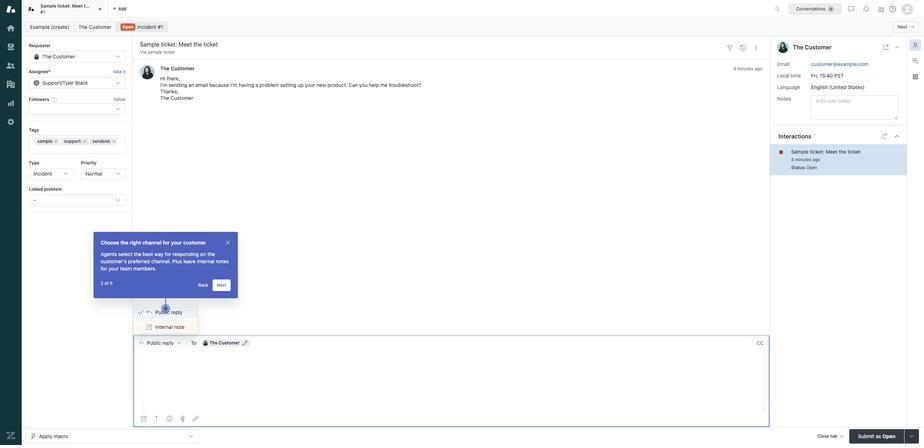 Task type: describe. For each thing, give the bounding box(es) containing it.
language
[[778, 84, 801, 90]]

4 minutes ago
[[734, 66, 763, 72]]

draft mode image
[[141, 416, 147, 422]]

15:40
[[820, 72, 834, 79]]

to
[[191, 340, 197, 346]]

public reply button
[[133, 336, 186, 351]]

apps image
[[913, 74, 919, 80]]

format text image
[[154, 416, 160, 422]]

cc
[[757, 340, 764, 346]]

ticket: for sample ticket: meet the ticket #1
[[57, 3, 71, 9]]

on
[[200, 251, 206, 258]]

your inside agents select the best way for responding on the customer's preferred channel. plus leave internal notes for your team members.
[[109, 266, 119, 272]]

way
[[154, 251, 164, 258]]

via sample ticket
[[140, 49, 175, 55]]

submit
[[859, 434, 875, 440]]

1 horizontal spatial next
[[898, 24, 908, 30]]

close image
[[895, 44, 901, 50]]

customer context image
[[913, 42, 919, 48]]

select
[[118, 251, 133, 258]]

organizations image
[[6, 80, 16, 89]]

events image
[[740, 45, 746, 51]]

responding
[[173, 251, 199, 258]]

Public reply composer text field
[[137, 351, 761, 366]]

internal
[[197, 259, 215, 265]]

linked
[[29, 187, 43, 192]]

channel.
[[151, 259, 171, 265]]

the customer inside secondary element
[[79, 24, 112, 30]]

take it
[[113, 69, 126, 75]]

example (create)
[[30, 24, 70, 30]]

internal
[[155, 324, 173, 331]]

email
[[778, 61, 790, 67]]

ticket: for sample ticket: meet the ticket 4 minutes ago status open
[[810, 149, 825, 155]]

normal
[[86, 171, 102, 177]]

view more details image
[[884, 44, 889, 50]]

customer
[[183, 240, 206, 246]]

the inside secondary element
[[79, 24, 87, 30]]

open inside sample ticket: meet the ticket 4 minutes ago status open
[[807, 165, 818, 170]]

can
[[349, 82, 358, 88]]

#1
[[40, 9, 45, 15]]

take
[[113, 69, 122, 75]]

2
[[101, 281, 103, 286]]

add link (cmd k) image
[[193, 416, 199, 422]]

public inside popup button
[[147, 341, 161, 346]]

next inside choose the right channel for your customer dialog
[[217, 283, 226, 288]]

hi
[[160, 76, 165, 82]]

up
[[298, 82, 304, 88]]

local
[[778, 72, 790, 79]]

sample
[[148, 49, 162, 55]]

the inside hi there, i'm sending an email because i'm having a problem setting up your new product. can you help me troubleshoot? thanks, the customer
[[160, 95, 169, 101]]

cc button
[[757, 340, 764, 347]]

customer@example.com image
[[203, 341, 208, 346]]

get help image
[[890, 6, 897, 12]]

status
[[792, 165, 806, 170]]

customer left edit user icon
[[219, 341, 240, 346]]

customer up customer@example.com
[[805, 44, 832, 51]]

states)
[[848, 84, 865, 90]]

email
[[196, 82, 208, 88]]

sample ticket: meet the ticket #1
[[40, 3, 104, 15]]

2 vertical spatial for
[[101, 266, 107, 272]]

back button
[[194, 280, 213, 292]]

conversations button
[[789, 3, 842, 15]]

the right user icon at the right of page
[[794, 44, 804, 51]]

Subject field
[[139, 40, 722, 49]]

choose the right channel for your customer
[[101, 240, 206, 246]]

linked problem
[[29, 187, 62, 192]]

5
[[110, 281, 113, 286]]

choose
[[101, 240, 119, 246]]

preferred
[[128, 259, 150, 265]]

priority
[[81, 160, 97, 166]]

the up hi
[[160, 66, 170, 72]]

help
[[369, 82, 379, 88]]

notes
[[778, 96, 792, 102]]

0 vertical spatial for
[[163, 240, 170, 246]]

the customer link inside secondary element
[[74, 22, 116, 32]]

follow button
[[114, 96, 126, 103]]

tabs tab list
[[22, 0, 768, 18]]

fri, 15:40 pst
[[812, 72, 844, 79]]

secondary element
[[22, 20, 925, 34]]

the customer up there,
[[160, 66, 195, 72]]

customer inside secondary element
[[89, 24, 112, 30]]

avatar image
[[140, 65, 155, 80]]

tab containing sample ticket: meet the ticket
[[22, 0, 108, 18]]

4 minutes ago text field
[[734, 66, 763, 72]]

example (create) button
[[25, 22, 74, 32]]

it
[[123, 69, 126, 75]]

minutes inside sample ticket: meet the ticket 4 minutes ago status open
[[796, 157, 812, 162]]

user image
[[778, 42, 789, 53]]

there,
[[167, 76, 180, 82]]

0 horizontal spatial minutes
[[738, 66, 754, 72]]

sending
[[169, 82, 187, 88]]

1 horizontal spatial ticket
[[164, 49, 175, 55]]

note
[[174, 324, 185, 331]]

notes
[[216, 259, 229, 265]]

take it button
[[113, 68, 126, 76]]

the inside sample ticket: meet the ticket 4 minutes ago status open
[[839, 149, 847, 155]]

sample ticket: meet the ticket 4 minutes ago status open
[[792, 149, 861, 170]]

of
[[105, 281, 109, 286]]

right
[[130, 240, 141, 246]]

add attachment image
[[180, 416, 186, 422]]

hi there, i'm sending an email because i'm having a problem setting up your new product. can you help me troubleshoot? thanks, the customer
[[160, 76, 421, 101]]

sample for sample ticket: meet the ticket 4 minutes ago status open
[[792, 149, 809, 155]]

english (united states)
[[812, 84, 865, 90]]

incident button
[[29, 168, 74, 180]]

local time
[[778, 72, 802, 79]]

agents
[[101, 251, 117, 258]]

public reply inside menu item
[[155, 310, 183, 316]]

incident
[[34, 171, 52, 177]]

meet for sample ticket: meet the ticket 4 minutes ago status open
[[826, 149, 838, 155]]

0 horizontal spatial problem
[[44, 187, 62, 192]]



Task type: locate. For each thing, give the bounding box(es) containing it.
best
[[143, 251, 153, 258]]

ticket for sample ticket: meet the ticket 4 minutes ago status open
[[848, 149, 861, 155]]

1 horizontal spatial ago
[[813, 157, 821, 162]]

as
[[876, 434, 882, 440]]

ticket inside sample ticket: meet the ticket #1
[[92, 3, 104, 9]]

0 vertical spatial problem
[[260, 82, 279, 88]]

edit user image
[[243, 341, 248, 346]]

1 horizontal spatial i'm
[[230, 82, 238, 88]]

close image inside tab
[[96, 5, 104, 13]]

next button right back
[[213, 280, 231, 292]]

1 horizontal spatial open
[[807, 165, 818, 170]]

you
[[359, 82, 368, 88]]

1 vertical spatial next button
[[213, 280, 231, 292]]

0 vertical spatial next
[[898, 24, 908, 30]]

me
[[381, 82, 388, 88]]

0 horizontal spatial the customer link
[[74, 22, 116, 32]]

public down internal
[[147, 341, 161, 346]]

i'm
[[160, 82, 167, 88], [230, 82, 238, 88]]

main element
[[0, 0, 22, 446]]

zendesk products image
[[879, 7, 884, 12]]

0 horizontal spatial ticket:
[[57, 3, 71, 9]]

meet for sample ticket: meet the ticket #1
[[72, 3, 83, 9]]

Add user notes text field
[[812, 95, 899, 120]]

2 vertical spatial open
[[883, 434, 896, 440]]

reply down internal note menu item
[[163, 341, 174, 346]]

zendesk support image
[[6, 5, 16, 14]]

the down sample ticket: meet the ticket #1
[[79, 24, 87, 30]]

1 i'm from the left
[[160, 82, 167, 88]]

insert emojis image
[[167, 416, 173, 422]]

open link
[[116, 22, 168, 32]]

1 horizontal spatial next button
[[894, 21, 919, 33]]

public up internal
[[155, 310, 170, 316]]

follow
[[114, 97, 126, 102]]

internal note menu item
[[134, 321, 198, 334]]

the customer
[[79, 24, 112, 30], [794, 44, 832, 51], [160, 66, 195, 72], [210, 341, 240, 346]]

ticket: inside sample ticket: meet the ticket 4 minutes ago status open
[[810, 149, 825, 155]]

the customer down sample ticket: meet the ticket #1
[[79, 24, 112, 30]]

1 vertical spatial close image
[[225, 240, 231, 246]]

sample inside sample ticket: meet the ticket 4 minutes ago status open
[[792, 149, 809, 155]]

1 vertical spatial the customer link
[[160, 66, 195, 72]]

customer down sending
[[171, 95, 193, 101]]

0 vertical spatial close image
[[96, 5, 104, 13]]

choose the right channel for your customer dialog
[[94, 232, 238, 299]]

public reply down internal
[[147, 341, 174, 346]]

ticket: up (create)
[[57, 3, 71, 9]]

customer inside hi there, i'm sending an email because i'm having a problem setting up your new product. can you help me troubleshoot? thanks, the customer
[[171, 95, 193, 101]]

ago inside sample ticket: meet the ticket 4 minutes ago status open
[[813, 157, 821, 162]]

next up close image
[[898, 24, 908, 30]]

get started image
[[6, 23, 16, 33]]

ticket for sample ticket: meet the ticket #1
[[92, 3, 104, 9]]

channel
[[143, 240, 162, 246]]

pst
[[835, 72, 844, 79]]

4
[[734, 66, 737, 72], [792, 157, 795, 162]]

2 i'm from the left
[[230, 82, 238, 88]]

1 horizontal spatial 4
[[792, 157, 795, 162]]

admin image
[[6, 117, 16, 127]]

sample up #1
[[40, 3, 56, 9]]

0 vertical spatial meet
[[72, 3, 83, 9]]

internal note
[[155, 324, 185, 331]]

customer's
[[101, 259, 127, 265]]

the
[[84, 3, 91, 9], [839, 149, 847, 155], [120, 240, 128, 246], [134, 251, 141, 258], [208, 251, 215, 258]]

2 vertical spatial ticket
[[848, 149, 861, 155]]

sample inside sample ticket: meet the ticket #1
[[40, 3, 56, 9]]

thanks,
[[160, 89, 179, 95]]

views image
[[6, 42, 16, 52]]

0 horizontal spatial sample
[[40, 3, 56, 9]]

1 horizontal spatial the customer link
[[160, 66, 195, 72]]

0 vertical spatial ticket
[[92, 3, 104, 9]]

the customer right customer@example.com image
[[210, 341, 240, 346]]

0 vertical spatial the customer link
[[74, 22, 116, 32]]

your inside hi there, i'm sending an email because i'm having a problem setting up your new product. can you help me troubleshoot? thanks, the customer
[[305, 82, 315, 88]]

0 horizontal spatial close image
[[96, 5, 104, 13]]

1 vertical spatial reply
[[163, 341, 174, 346]]

a
[[256, 82, 258, 88]]

1 vertical spatial public
[[147, 341, 161, 346]]

0 vertical spatial ago
[[755, 66, 763, 72]]

0 vertical spatial ticket:
[[57, 3, 71, 9]]

meet inside sample ticket: meet the ticket 4 minutes ago status open
[[826, 149, 838, 155]]

agents select the best way for responding on the customer's preferred channel. plus leave internal notes for your team members.
[[101, 251, 229, 272]]

an
[[189, 82, 194, 88]]

example
[[30, 24, 50, 30]]

for
[[163, 240, 170, 246], [165, 251, 171, 258], [101, 266, 107, 272]]

ticket inside sample ticket: meet the ticket 4 minutes ago status open
[[848, 149, 861, 155]]

0 vertical spatial sample
[[40, 3, 56, 9]]

time
[[791, 72, 802, 79]]

ago
[[755, 66, 763, 72], [813, 157, 821, 162]]

public reply inside popup button
[[147, 341, 174, 346]]

0 vertical spatial minutes
[[738, 66, 754, 72]]

0 vertical spatial public
[[155, 310, 170, 316]]

open inside 'open' link
[[122, 24, 134, 30]]

minutes up status
[[796, 157, 812, 162]]

zendesk image
[[6, 432, 16, 441]]

tab
[[22, 0, 108, 18]]

leave
[[184, 259, 196, 265]]

1 vertical spatial open
[[807, 165, 818, 170]]

i'm down hi
[[160, 82, 167, 88]]

minutes
[[738, 66, 754, 72], [796, 157, 812, 162]]

via
[[140, 49, 147, 55]]

sample for sample ticket: meet the ticket #1
[[40, 3, 56, 9]]

meet inside sample ticket: meet the ticket #1
[[72, 3, 83, 9]]

submit as open
[[859, 434, 896, 440]]

i'm left "having"
[[230, 82, 238, 88]]

0 vertical spatial 4
[[734, 66, 737, 72]]

problem right the a
[[260, 82, 279, 88]]

1 vertical spatial ticket
[[164, 49, 175, 55]]

customer down sample ticket: meet the ticket #1
[[89, 24, 112, 30]]

0 horizontal spatial your
[[109, 266, 119, 272]]

problem inside hi there, i'm sending an email because i'm having a problem setting up your new product. can you help me troubleshoot? thanks, the customer
[[260, 82, 279, 88]]

1 vertical spatial ticket:
[[810, 149, 825, 155]]

next right back
[[217, 283, 226, 288]]

ticket
[[92, 3, 104, 9], [164, 49, 175, 55], [848, 149, 861, 155]]

public
[[155, 310, 170, 316], [147, 341, 161, 346]]

0 horizontal spatial open
[[122, 24, 134, 30]]

customers image
[[6, 61, 16, 70]]

2 horizontal spatial ticket
[[848, 149, 861, 155]]

problem down incident popup button
[[44, 187, 62, 192]]

customer up there,
[[171, 66, 195, 72]]

0 horizontal spatial ago
[[755, 66, 763, 72]]

4 inside sample ticket: meet the ticket 4 minutes ago status open
[[792, 157, 795, 162]]

ticket: up 4 minutes ago text field in the top of the page
[[810, 149, 825, 155]]

next
[[898, 24, 908, 30], [217, 283, 226, 288]]

minutes down events icon
[[738, 66, 754, 72]]

1 vertical spatial next
[[217, 283, 226, 288]]

0 horizontal spatial i'm
[[160, 82, 167, 88]]

1 vertical spatial 4
[[792, 157, 795, 162]]

the customer up fri, at the top right of page
[[794, 44, 832, 51]]

close image inside choose the right channel for your customer dialog
[[225, 240, 231, 246]]

your down customer's
[[109, 266, 119, 272]]

2 horizontal spatial your
[[305, 82, 315, 88]]

1 vertical spatial problem
[[44, 187, 62, 192]]

customer
[[89, 24, 112, 30], [805, 44, 832, 51], [171, 66, 195, 72], [171, 95, 193, 101], [219, 341, 240, 346]]

setting
[[280, 82, 296, 88]]

reply up the "note"
[[171, 310, 183, 316]]

0 vertical spatial public reply
[[155, 310, 183, 316]]

your up the responding
[[171, 240, 182, 246]]

having
[[239, 82, 254, 88]]

your
[[305, 82, 315, 88], [171, 240, 182, 246], [109, 266, 119, 272]]

2 vertical spatial your
[[109, 266, 119, 272]]

1 horizontal spatial problem
[[260, 82, 279, 88]]

the customer link up there,
[[160, 66, 195, 72]]

1 horizontal spatial minutes
[[796, 157, 812, 162]]

0 horizontal spatial next
[[217, 283, 226, 288]]

1 vertical spatial sample
[[792, 149, 809, 155]]

1 vertical spatial meet
[[826, 149, 838, 155]]

sample
[[40, 3, 56, 9], [792, 149, 809, 155]]

0 vertical spatial your
[[305, 82, 315, 88]]

1 vertical spatial ago
[[813, 157, 821, 162]]

close image
[[96, 5, 104, 13], [225, 240, 231, 246]]

(create)
[[51, 24, 70, 30]]

fri,
[[812, 72, 819, 79]]

0 horizontal spatial 4
[[734, 66, 737, 72]]

0 horizontal spatial next button
[[213, 280, 231, 292]]

1 horizontal spatial close image
[[225, 240, 231, 246]]

new
[[317, 82, 326, 88]]

0 horizontal spatial ticket
[[92, 3, 104, 9]]

reporting image
[[6, 99, 16, 108]]

for down customer's
[[101, 266, 107, 272]]

reply inside menu item
[[171, 310, 183, 316]]

1 vertical spatial minutes
[[796, 157, 812, 162]]

public reply
[[155, 310, 183, 316], [147, 341, 174, 346]]

normal button
[[81, 168, 126, 180]]

0 vertical spatial next button
[[894, 21, 919, 33]]

1 horizontal spatial sample
[[792, 149, 809, 155]]

4 minutes ago text field
[[792, 157, 821, 162]]

plus
[[172, 259, 182, 265]]

because
[[209, 82, 229, 88]]

ticket: inside sample ticket: meet the ticket #1
[[57, 3, 71, 9]]

conversations
[[797, 6, 826, 11]]

interactions
[[779, 133, 812, 140]]

next button up customer context icon
[[894, 21, 919, 33]]

1 vertical spatial public reply
[[147, 341, 174, 346]]

customer@example.com
[[812, 61, 869, 67]]

1 vertical spatial your
[[171, 240, 182, 246]]

troubleshoot?
[[389, 82, 421, 88]]

2 of 5 back
[[101, 281, 208, 288]]

meet
[[72, 3, 83, 9], [826, 149, 838, 155]]

0 horizontal spatial meet
[[72, 3, 83, 9]]

the customer link
[[74, 22, 116, 32], [160, 66, 195, 72]]

team
[[120, 266, 132, 272]]

1 horizontal spatial ticket:
[[810, 149, 825, 155]]

0 vertical spatial open
[[122, 24, 134, 30]]

1 horizontal spatial meet
[[826, 149, 838, 155]]

members.
[[133, 266, 157, 272]]

public reply up internal note
[[155, 310, 183, 316]]

open
[[122, 24, 134, 30], [807, 165, 818, 170], [883, 434, 896, 440]]

your right up
[[305, 82, 315, 88]]

the right customer@example.com image
[[210, 341, 218, 346]]

the customer link down sample ticket: meet the ticket #1
[[74, 22, 116, 32]]

for right way
[[165, 251, 171, 258]]

2 horizontal spatial open
[[883, 434, 896, 440]]

english
[[812, 84, 828, 90]]

the inside sample ticket: meet the ticket #1
[[84, 3, 91, 9]]

1 horizontal spatial your
[[171, 240, 182, 246]]

1 vertical spatial for
[[165, 251, 171, 258]]

(united
[[830, 84, 847, 90]]

public inside menu item
[[155, 310, 170, 316]]

0 vertical spatial reply
[[171, 310, 183, 316]]

reply
[[171, 310, 183, 316], [163, 341, 174, 346]]

sample up 4 minutes ago text field in the top of the page
[[792, 149, 809, 155]]

public reply menu item
[[134, 306, 198, 319]]

product.
[[328, 82, 348, 88]]

type
[[29, 160, 39, 166]]

reply inside popup button
[[163, 341, 174, 346]]

the
[[79, 24, 87, 30], [794, 44, 804, 51], [160, 66, 170, 72], [160, 95, 169, 101], [210, 341, 218, 346]]

for up way
[[163, 240, 170, 246]]

the down thanks,
[[160, 95, 169, 101]]

back
[[198, 283, 208, 288]]



Task type: vqa. For each thing, say whether or not it's contained in the screenshot.
Example of email conversation inside of the ticketing system and the customer is asking the agent about reimbursement policy. Image
no



